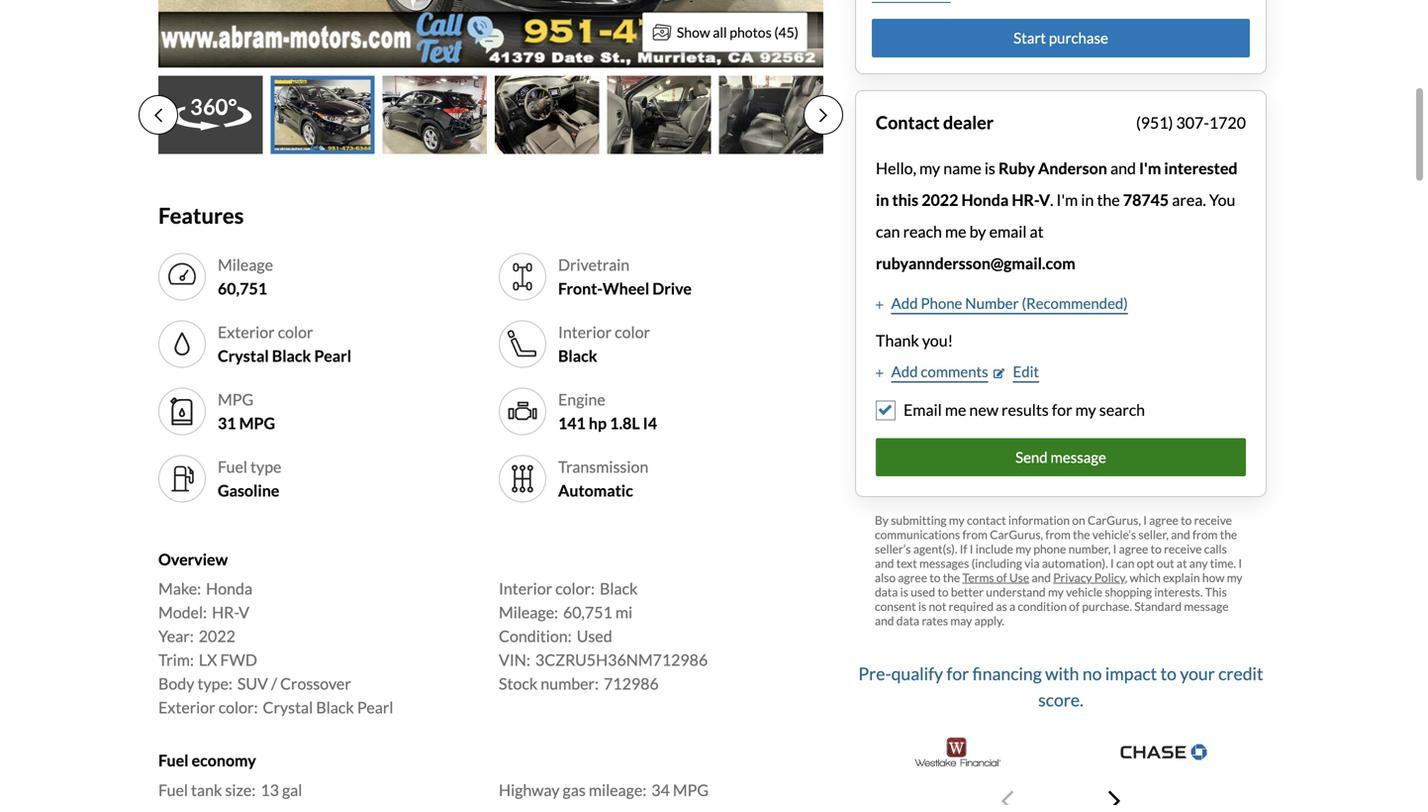 Task type: describe. For each thing, give the bounding box(es) containing it.
141
[[558, 413, 586, 433]]

no
[[1083, 663, 1103, 684]]

307-
[[1177, 113, 1210, 132]]

contact dealer
[[876, 111, 994, 133]]

, which explain how my data is used to better understand my vehicle shopping interests. this consent is not required as a condition of purchase. standard message and data rates may apply.
[[875, 570, 1243, 628]]

economy
[[192, 751, 256, 770]]

to inside pre-qualify for financing with no impact to your credit score.
[[1161, 663, 1177, 684]]

start purchase
[[1014, 29, 1109, 47]]

pearl inside make: honda model: hr-v year: 2022 trim: lx fwd body type: suv / crossover exterior color: crystal black pearl
[[357, 698, 394, 717]]

and right seller,
[[1172, 527, 1191, 542]]

can inside area. you can reach me by email at
[[876, 222, 901, 241]]

,
[[1126, 570, 1128, 585]]

i right if
[[970, 542, 974, 556]]

v inside make: honda model: hr-v year: 2022 trim: lx fwd body type: suv / crossover exterior color: crystal black pearl
[[239, 603, 250, 622]]

overview
[[158, 550, 228, 569]]

view vehicle photo 5 image
[[607, 76, 712, 154]]

used
[[911, 585, 936, 599]]

i right vehicle's
[[1144, 513, 1148, 527]]

add comments button
[[876, 360, 989, 383]]

contact
[[967, 513, 1007, 527]]

may
[[951, 614, 973, 628]]

2 vertical spatial mpg
[[673, 780, 709, 800]]

contact
[[876, 111, 940, 133]]

front-
[[558, 279, 603, 298]]

show all photos (45) link
[[643, 12, 808, 52]]

view vehicle photo 3 image
[[383, 76, 487, 154]]

this
[[1206, 585, 1228, 599]]

type
[[251, 457, 282, 476]]

message inside button
[[1051, 448, 1107, 466]]

phone
[[921, 294, 963, 312]]

send message button
[[876, 438, 1247, 476]]

1 horizontal spatial v
[[1039, 190, 1051, 209]]

2 me from the top
[[945, 400, 967, 420]]

view vehicle photo 2 image
[[271, 76, 375, 154]]

of inside , which explain how my data is used to better understand my vehicle shopping interests. this consent is not required as a condition of purchase. standard message and data rates may apply.
[[1070, 599, 1080, 614]]

add for add phone number (recommended)
[[892, 294, 918, 312]]

color: inside make: honda model: hr-v year: 2022 trim: lx fwd body type: suv / crossover exterior color: crystal black pearl
[[219, 698, 258, 717]]

0 vertical spatial mpg
[[218, 390, 254, 409]]

calls
[[1205, 542, 1228, 556]]

gal
[[282, 780, 302, 800]]

to inside , which explain how my data is used to better understand my vehicle shopping interests. this consent is not required as a condition of purchase. standard message and data rates may apply.
[[938, 585, 949, 599]]

you
[[1210, 190, 1236, 209]]

out
[[1157, 556, 1175, 570]]

1 from from the left
[[963, 527, 988, 542]]

area.
[[1173, 190, 1207, 209]]

start
[[1014, 29, 1047, 47]]

terms of use link
[[963, 570, 1030, 585]]

hello, my name is ruby anderson and
[[876, 158, 1140, 178]]

tank
[[191, 780, 222, 800]]

interior color image
[[507, 328, 539, 360]]

used
[[577, 627, 613, 646]]

interior color: black mileage: 60,751 mi condition: used vin: 3czru5h36nm712986 stock number: 712986
[[499, 579, 708, 693]]

anderson
[[1039, 158, 1108, 178]]

which
[[1130, 570, 1161, 585]]

suv
[[238, 674, 268, 693]]

required
[[949, 599, 994, 614]]

interior color black
[[558, 322, 651, 365]]

0 horizontal spatial is
[[901, 585, 909, 599]]

at inside by submitting my contact information on cargurus, i agree to receive communications from cargurus, from the vehicle's seller, and from the seller's agent(s). if i include my phone number, i agree to receive calls and text messages (including via automation). i can opt out at any time. i also agree to the
[[1177, 556, 1188, 570]]

(951) 307-1720
[[1137, 113, 1247, 132]]

13
[[261, 780, 279, 800]]

any
[[1190, 556, 1209, 570]]

highway
[[499, 780, 560, 800]]

crystal inside 'exterior color crystal black pearl'
[[218, 346, 269, 365]]

black inside interior color: black mileage: 60,751 mi condition: used vin: 3czru5h36nm712986 stock number: 712986
[[600, 579, 638, 598]]

by
[[875, 513, 889, 527]]

0 horizontal spatial of
[[997, 570, 1008, 585]]

area. you can reach me by email at
[[876, 190, 1236, 241]]

wheel
[[603, 279, 650, 298]]

honda for hr-
[[962, 190, 1009, 209]]

terms of use and privacy policy
[[963, 570, 1126, 585]]

i left ,
[[1111, 556, 1115, 570]]

chevron right image
[[1109, 789, 1121, 805]]

number:
[[541, 674, 599, 693]]

to up which
[[1151, 542, 1162, 556]]

consent
[[875, 599, 917, 614]]

vehicle full photo image
[[158, 0, 824, 68]]

exterior color crystal black pearl
[[218, 322, 352, 365]]

the left terms
[[943, 570, 961, 585]]

78745
[[1124, 190, 1170, 209]]

add phone number (recommended)
[[892, 294, 1129, 312]]

black inside interior color black
[[558, 346, 598, 365]]

60,751 inside interior color: black mileage: 60,751 mi condition: used vin: 3czru5h36nm712986 stock number: 712986
[[563, 603, 613, 622]]

features
[[158, 203, 244, 228]]

via
[[1025, 556, 1040, 570]]

2 vertical spatial agree
[[898, 570, 928, 585]]

information
[[1009, 513, 1070, 527]]

show
[[677, 24, 711, 41]]

(951)
[[1137, 113, 1174, 132]]

1 vertical spatial fuel
[[158, 751, 189, 770]]

1 horizontal spatial is
[[919, 599, 927, 614]]

mi
[[616, 603, 633, 622]]

my right how
[[1228, 570, 1243, 585]]

712986
[[604, 674, 659, 693]]

dealer
[[944, 111, 994, 133]]

color for interior color
[[615, 322, 651, 342]]

better
[[952, 585, 984, 599]]

my left the vehicle
[[1049, 585, 1064, 599]]

standard
[[1135, 599, 1182, 614]]

add comments
[[892, 362, 989, 380]]

trim:
[[158, 650, 194, 670]]

black inside make: honda model: hr-v year: 2022 trim: lx fwd body type: suv / crossover exterior color: crystal black pearl
[[316, 698, 354, 717]]

highway gas mileage: 34 mpg
[[499, 780, 709, 800]]

time.
[[1211, 556, 1237, 570]]

0 horizontal spatial cargurus,
[[990, 527, 1044, 542]]

this
[[893, 190, 919, 209]]

pre-qualify for financing with no impact to your credit score.
[[859, 663, 1264, 710]]

show all photos (45)
[[677, 24, 799, 41]]

edit button
[[994, 360, 1040, 383]]

the left "78745"
[[1098, 190, 1121, 209]]

crystal inside make: honda model: hr-v year: 2022 trim: lx fwd body type: suv / crossover exterior color: crystal black pearl
[[263, 698, 313, 717]]

edit image
[[994, 368, 1006, 378]]

(including
[[972, 556, 1023, 570]]

2022 honda hr-v . i'm in the 78745
[[922, 190, 1170, 209]]

text
[[897, 556, 918, 570]]

engine image
[[507, 396, 539, 427]]

my left search
[[1076, 400, 1097, 420]]

hello,
[[876, 158, 917, 178]]

can inside by submitting my contact information on cargurus, i agree to receive communications from cargurus, from the vehicle's seller, and from the seller's agent(s). if i include my phone number, i agree to receive calls and text messages (including via automation). i can opt out at any time. i also agree to the
[[1117, 556, 1135, 570]]

shopping
[[1105, 585, 1153, 599]]

2 horizontal spatial is
[[985, 158, 996, 178]]

the up automation).
[[1074, 527, 1091, 542]]

qualify
[[892, 663, 944, 684]]

by
[[970, 222, 987, 241]]

body
[[158, 674, 194, 693]]

hr- inside make: honda model: hr-v year: 2022 trim: lx fwd body type: suv / crossover exterior color: crystal black pearl
[[212, 603, 239, 622]]

(recommended)
[[1022, 294, 1129, 312]]

drivetrain image
[[507, 261, 539, 293]]

ruby
[[999, 158, 1036, 178]]

add for add comments
[[892, 362, 918, 380]]

a
[[1010, 599, 1016, 614]]



Task type: locate. For each thing, give the bounding box(es) containing it.
view vehicle photo 4 image
[[495, 76, 599, 154]]

1 vertical spatial agree
[[1120, 542, 1149, 556]]

vin:
[[499, 650, 531, 670]]

0 vertical spatial can
[[876, 222, 901, 241]]

color: down suv
[[219, 698, 258, 717]]

engine
[[558, 390, 606, 409]]

start purchase button
[[872, 19, 1251, 57]]

you!
[[923, 331, 954, 350]]

3 from from the left
[[1193, 527, 1218, 542]]

1 vertical spatial honda
[[206, 579, 253, 598]]

data down text
[[875, 585, 898, 599]]

comments
[[921, 362, 989, 380]]

automatic
[[558, 481, 634, 500]]

2 plus image from the top
[[876, 368, 884, 378]]

mileage image
[[166, 261, 198, 293]]

color: up used
[[556, 579, 595, 598]]

view vehicle photo 6 image
[[720, 76, 824, 154]]

phone
[[1034, 542, 1067, 556]]

i'm interested in this
[[876, 158, 1238, 209]]

0 vertical spatial color:
[[556, 579, 595, 598]]

0 vertical spatial agree
[[1150, 513, 1179, 527]]

message right send
[[1051, 448, 1107, 466]]

me left new
[[945, 400, 967, 420]]

1 horizontal spatial can
[[1117, 556, 1135, 570]]

include
[[976, 542, 1014, 556]]

plus image inside add comments button
[[876, 368, 884, 378]]

for right qualify
[[947, 663, 970, 684]]

color inside interior color black
[[615, 322, 651, 342]]

exterior color image
[[166, 328, 198, 360]]

0 horizontal spatial can
[[876, 222, 901, 241]]

plus image up thank
[[876, 300, 884, 310]]

search
[[1100, 400, 1146, 420]]

1 vertical spatial at
[[1177, 556, 1188, 570]]

for
[[1052, 400, 1073, 420], [947, 663, 970, 684]]

0 vertical spatial i'm
[[1140, 158, 1162, 178]]

1 vertical spatial message
[[1185, 599, 1229, 614]]

communications
[[875, 527, 961, 542]]

1 horizontal spatial honda
[[962, 190, 1009, 209]]

honda inside make: honda model: hr-v year: 2022 trim: lx fwd body type: suv / crossover exterior color: crystal black pearl
[[206, 579, 253, 598]]

2022 up lx on the left bottom of the page
[[199, 627, 236, 646]]

2 add from the top
[[892, 362, 918, 380]]

1 horizontal spatial of
[[1070, 599, 1080, 614]]

interior up mileage:
[[499, 579, 553, 598]]

0 horizontal spatial 2022
[[199, 627, 236, 646]]

data left rates
[[897, 614, 920, 628]]

pre-
[[859, 663, 892, 684]]

2 color from the left
[[615, 322, 651, 342]]

is left not on the bottom right of the page
[[919, 599, 927, 614]]

1 horizontal spatial at
[[1177, 556, 1188, 570]]

fuel tank size: 13 gal
[[158, 780, 302, 800]]

1 vertical spatial interior
[[499, 579, 553, 598]]

1 vertical spatial plus image
[[876, 368, 884, 378]]

2 vertical spatial fuel
[[158, 780, 188, 800]]

tab list
[[139, 76, 844, 154]]

email me new results for my search
[[904, 400, 1146, 420]]

exterior down mileage 60,751
[[218, 322, 275, 342]]

receive up calls
[[1195, 513, 1233, 527]]

0 vertical spatial 60,751
[[218, 279, 267, 298]]

transmission image
[[507, 463, 539, 495]]

black
[[272, 346, 311, 365], [558, 346, 598, 365], [600, 579, 638, 598], [316, 698, 354, 717]]

gasoline
[[218, 481, 280, 500]]

my left phone at the bottom right of the page
[[1016, 542, 1032, 556]]

the
[[1098, 190, 1121, 209], [1074, 527, 1091, 542], [1221, 527, 1238, 542], [943, 570, 961, 585]]

interior down 'front-'
[[558, 322, 612, 342]]

also
[[875, 570, 896, 585]]

rubyanndersson@gmail.com
[[876, 253, 1076, 273]]

color for exterior color
[[278, 322, 313, 342]]

prev page image
[[154, 107, 162, 123]]

60,751 inside mileage 60,751
[[218, 279, 267, 298]]

condition:
[[499, 627, 572, 646]]

/
[[271, 674, 277, 693]]

1 vertical spatial exterior
[[158, 698, 215, 717]]

i'm inside i'm interested in this
[[1140, 158, 1162, 178]]

rates
[[922, 614, 949, 628]]

0 vertical spatial for
[[1052, 400, 1073, 420]]

color: inside interior color: black mileage: 60,751 mi condition: used vin: 3czru5h36nm712986 stock number: 712986
[[556, 579, 595, 598]]

plus image for add phone number (recommended)
[[876, 300, 884, 310]]

black up mpg 31 mpg
[[272, 346, 311, 365]]

0 horizontal spatial honda
[[206, 579, 253, 598]]

to down agent(s). in the bottom right of the page
[[930, 570, 941, 585]]

me inside area. you can reach me by email at
[[946, 222, 967, 241]]

for inside pre-qualify for financing with no impact to your credit score.
[[947, 663, 970, 684]]

your
[[1181, 663, 1216, 684]]

0 vertical spatial receive
[[1195, 513, 1233, 527]]

0 vertical spatial of
[[997, 570, 1008, 585]]

by submitting my contact information on cargurus, i agree to receive communications from cargurus, from the vehicle's seller, and from the seller's agent(s). if i include my phone number, i agree to receive calls and text messages (including via automation). i can opt out at any time. i also agree to the
[[875, 513, 1243, 585]]

0 vertical spatial pearl
[[314, 346, 352, 365]]

pearl
[[314, 346, 352, 365], [357, 698, 394, 717]]

2 horizontal spatial from
[[1193, 527, 1218, 542]]

cargurus, up via
[[990, 527, 1044, 542]]

of left use
[[997, 570, 1008, 585]]

mileage:
[[589, 780, 647, 800]]

1 horizontal spatial interior
[[558, 322, 612, 342]]

at
[[1030, 222, 1044, 241], [1177, 556, 1188, 570]]

model:
[[158, 603, 207, 622]]

results
[[1002, 400, 1049, 420]]

hr- right model: on the bottom left
[[212, 603, 239, 622]]

color inside 'exterior color crystal black pearl'
[[278, 322, 313, 342]]

plus image
[[876, 300, 884, 310], [876, 368, 884, 378]]

0 vertical spatial crystal
[[218, 346, 269, 365]]

0 horizontal spatial at
[[1030, 222, 1044, 241]]

submitting
[[891, 513, 947, 527]]

0 horizontal spatial 60,751
[[218, 279, 267, 298]]

0 vertical spatial fuel
[[218, 457, 248, 476]]

interior inside interior color: black mileage: 60,751 mi condition: used vin: 3czru5h36nm712986 stock number: 712986
[[499, 579, 553, 598]]

exterior down body
[[158, 698, 215, 717]]

is
[[985, 158, 996, 178], [901, 585, 909, 599], [919, 599, 927, 614]]

1 horizontal spatial cargurus,
[[1088, 513, 1142, 527]]

mpg 31 mpg
[[218, 390, 275, 433]]

0 horizontal spatial message
[[1051, 448, 1107, 466]]

0 vertical spatial message
[[1051, 448, 1107, 466]]

0 vertical spatial interior
[[558, 322, 612, 342]]

1 plus image from the top
[[876, 300, 884, 310]]

color:
[[556, 579, 595, 598], [219, 698, 258, 717]]

type:
[[198, 674, 233, 693]]

1 vertical spatial pearl
[[357, 698, 394, 717]]

1 color from the left
[[278, 322, 313, 342]]

agree right also
[[898, 570, 928, 585]]

1 horizontal spatial hr-
[[1012, 190, 1039, 209]]

0 horizontal spatial from
[[963, 527, 988, 542]]

v
[[1039, 190, 1051, 209], [239, 603, 250, 622]]

0 horizontal spatial color
[[278, 322, 313, 342]]

all
[[713, 24, 727, 41]]

1.8l
[[610, 413, 640, 433]]

message inside , which explain how my data is used to better understand my vehicle shopping interests. this consent is not required as a condition of purchase. standard message and data rates may apply.
[[1185, 599, 1229, 614]]

is left used at the bottom right
[[901, 585, 909, 599]]

34
[[652, 780, 670, 800]]

from up any
[[1193, 527, 1218, 542]]

fwd
[[220, 650, 257, 670]]

condition
[[1018, 599, 1067, 614]]

fuel type gasoline
[[218, 457, 282, 500]]

and down also
[[875, 614, 895, 628]]

cargurus, right on
[[1088, 513, 1142, 527]]

stock
[[499, 674, 538, 693]]

1 vertical spatial mpg
[[239, 413, 275, 433]]

mileage:
[[499, 603, 558, 622]]

from up (including
[[963, 527, 988, 542]]

number,
[[1069, 542, 1111, 556]]

honda
[[962, 190, 1009, 209], [206, 579, 253, 598]]

2 horizontal spatial agree
[[1150, 513, 1179, 527]]

photos
[[730, 24, 772, 41]]

interior for interior color black
[[558, 322, 612, 342]]

1 vertical spatial can
[[1117, 556, 1135, 570]]

as
[[997, 599, 1008, 614]]

0 vertical spatial add
[[892, 294, 918, 312]]

1 me from the top
[[946, 222, 967, 241]]

of down privacy
[[1070, 599, 1080, 614]]

pearl inside 'exterior color crystal black pearl'
[[314, 346, 352, 365]]

1 horizontal spatial agree
[[1120, 542, 1149, 556]]

at right out
[[1177, 556, 1188, 570]]

seller,
[[1139, 527, 1169, 542]]

with
[[1046, 663, 1080, 684]]

0 horizontal spatial interior
[[499, 579, 553, 598]]

and up "78745"
[[1111, 158, 1137, 178]]

0 vertical spatial honda
[[962, 190, 1009, 209]]

email
[[904, 400, 942, 420]]

agree up out
[[1150, 513, 1179, 527]]

interior inside interior color black
[[558, 322, 612, 342]]

plus image inside add phone number (recommended) button
[[876, 300, 884, 310]]

from
[[963, 527, 988, 542], [1046, 527, 1071, 542], [1193, 527, 1218, 542]]

add left phone
[[892, 294, 918, 312]]

1 add from the top
[[892, 294, 918, 312]]

to right seller,
[[1181, 513, 1193, 527]]

0 vertical spatial at
[[1030, 222, 1044, 241]]

to left your
[[1161, 663, 1177, 684]]

1 horizontal spatial color:
[[556, 579, 595, 598]]

1720
[[1210, 113, 1247, 132]]

at right email
[[1030, 222, 1044, 241]]

black down crossover
[[316, 698, 354, 717]]

1 vertical spatial data
[[897, 614, 920, 628]]

0 horizontal spatial v
[[239, 603, 250, 622]]

automation).
[[1043, 556, 1109, 570]]

1 horizontal spatial 2022
[[922, 190, 959, 209]]

1 horizontal spatial pearl
[[357, 698, 394, 717]]

i'm up "78745"
[[1140, 158, 1162, 178]]

fuel left tank
[[158, 780, 188, 800]]

in
[[876, 190, 890, 209], [1082, 190, 1095, 209]]

honda up by
[[962, 190, 1009, 209]]

fuel up the gasoline
[[218, 457, 248, 476]]

interior for interior color: black mileage: 60,751 mi condition: used vin: 3czru5h36nm712986 stock number: 712986
[[499, 579, 553, 598]]

terms
[[963, 570, 995, 585]]

can left reach
[[876, 222, 901, 241]]

1 horizontal spatial in
[[1082, 190, 1095, 209]]

agree up ,
[[1120, 542, 1149, 556]]

i right number,
[[1114, 542, 1117, 556]]

can left opt
[[1117, 556, 1135, 570]]

1 horizontal spatial color
[[615, 322, 651, 342]]

opt
[[1137, 556, 1155, 570]]

1 horizontal spatial from
[[1046, 527, 1071, 542]]

drivetrain front-wheel drive
[[558, 255, 692, 298]]

my up if
[[950, 513, 965, 527]]

view vehicle photo 1 image
[[158, 76, 263, 154]]

60,751 down mileage at the top left of the page
[[218, 279, 267, 298]]

purchase.
[[1083, 599, 1133, 614]]

mpg right 34 at the bottom left
[[673, 780, 709, 800]]

2022 right this
[[922, 190, 959, 209]]

fuel inside fuel type gasoline
[[218, 457, 248, 476]]

1 vertical spatial me
[[945, 400, 967, 420]]

crystal up mpg 31 mpg
[[218, 346, 269, 365]]

black inside 'exterior color crystal black pearl'
[[272, 346, 311, 365]]

0 horizontal spatial for
[[947, 663, 970, 684]]

0 vertical spatial data
[[875, 585, 898, 599]]

0 vertical spatial v
[[1039, 190, 1051, 209]]

can
[[876, 222, 901, 241], [1117, 556, 1135, 570]]

mpg right the 31
[[239, 413, 275, 433]]

1 vertical spatial of
[[1070, 599, 1080, 614]]

credit
[[1219, 663, 1264, 684]]

0 vertical spatial plus image
[[876, 300, 884, 310]]

in left this
[[876, 190, 890, 209]]

honda down overview
[[206, 579, 253, 598]]

mpg up the 31
[[218, 390, 254, 409]]

0 horizontal spatial exterior
[[158, 698, 215, 717]]

fuel type image
[[166, 463, 198, 495]]

1 vertical spatial receive
[[1165, 542, 1203, 556]]

send
[[1016, 448, 1048, 466]]

edit
[[1013, 362, 1040, 380]]

receive up explain
[[1165, 542, 1203, 556]]

1 horizontal spatial message
[[1185, 599, 1229, 614]]

1 in from the left
[[876, 190, 890, 209]]

0 vertical spatial hr-
[[1012, 190, 1039, 209]]

and inside , which explain how my data is used to better understand my vehicle shopping interests. this consent is not required as a condition of purchase. standard message and data rates may apply.
[[875, 614, 895, 628]]

1 vertical spatial color:
[[219, 698, 258, 717]]

and left text
[[875, 556, 895, 570]]

60,751 up used
[[563, 603, 613, 622]]

in inside i'm interested in this
[[876, 190, 890, 209]]

1 horizontal spatial exterior
[[218, 322, 275, 342]]

i4
[[643, 413, 657, 433]]

0 horizontal spatial in
[[876, 190, 890, 209]]

1 vertical spatial 2022
[[199, 627, 236, 646]]

1 horizontal spatial 60,751
[[563, 603, 613, 622]]

0 vertical spatial exterior
[[218, 322, 275, 342]]

how
[[1203, 570, 1225, 585]]

drive
[[653, 279, 692, 298]]

add down thank
[[892, 362, 918, 380]]

1 vertical spatial i'm
[[1057, 190, 1079, 209]]

my left name
[[920, 158, 941, 178]]

engine 141 hp 1.8l i4
[[558, 390, 657, 433]]

plus image down thank
[[876, 368, 884, 378]]

gas
[[563, 780, 586, 800]]

fuel for fuel tank size:
[[158, 780, 188, 800]]

0 horizontal spatial i'm
[[1057, 190, 1079, 209]]

mpg image
[[166, 396, 198, 427]]

at inside area. you can reach me by email at
[[1030, 222, 1044, 241]]

0 horizontal spatial pearl
[[314, 346, 352, 365]]

black up mi
[[600, 579, 638, 598]]

0 horizontal spatial hr-
[[212, 603, 239, 622]]

0 vertical spatial 2022
[[922, 190, 959, 209]]

0 horizontal spatial agree
[[898, 570, 928, 585]]

email
[[990, 222, 1027, 241]]

exterior inside make: honda model: hr-v year: 2022 trim: lx fwd body type: suv / crossover exterior color: crystal black pearl
[[158, 698, 215, 717]]

privacy policy link
[[1054, 570, 1126, 585]]

and right use
[[1032, 570, 1052, 585]]

for right the results
[[1052, 400, 1073, 420]]

1 horizontal spatial i'm
[[1140, 158, 1162, 178]]

in down anderson
[[1082, 190, 1095, 209]]

message down how
[[1185, 599, 1229, 614]]

the up time.
[[1221, 527, 1238, 542]]

honda for model:
[[206, 579, 253, 598]]

0 vertical spatial me
[[946, 222, 967, 241]]

1 vertical spatial 60,751
[[563, 603, 613, 622]]

plus image for add comments
[[876, 368, 884, 378]]

seller's
[[875, 542, 912, 556]]

2022 inside make: honda model: hr-v year: 2022 trim: lx fwd body type: suv / crossover exterior color: crystal black pearl
[[199, 627, 236, 646]]

1 vertical spatial for
[[947, 663, 970, 684]]

1 vertical spatial hr-
[[212, 603, 239, 622]]

fuel economy
[[158, 751, 256, 770]]

fuel for fuel type
[[218, 457, 248, 476]]

1 vertical spatial add
[[892, 362, 918, 380]]

0 horizontal spatial color:
[[219, 698, 258, 717]]

from left on
[[1046, 527, 1071, 542]]

exterior inside 'exterior color crystal black pearl'
[[218, 322, 275, 342]]

not
[[929, 599, 947, 614]]

chevron left image
[[1002, 789, 1014, 805]]

next page image
[[820, 107, 828, 123]]

is left "ruby"
[[985, 158, 996, 178]]

1 vertical spatial crystal
[[263, 698, 313, 717]]

new
[[970, 400, 999, 420]]

reach
[[904, 222, 943, 241]]

hr- left .
[[1012, 190, 1039, 209]]

i right time.
[[1239, 556, 1243, 570]]

i'm right .
[[1057, 190, 1079, 209]]

crystal down '/'
[[263, 698, 313, 717]]

black up engine
[[558, 346, 598, 365]]

2 from from the left
[[1046, 527, 1071, 542]]

1 vertical spatial v
[[239, 603, 250, 622]]

fuel left economy
[[158, 751, 189, 770]]

me left by
[[946, 222, 967, 241]]

fuel
[[218, 457, 248, 476], [158, 751, 189, 770], [158, 780, 188, 800]]

1 horizontal spatial for
[[1052, 400, 1073, 420]]

2 in from the left
[[1082, 190, 1095, 209]]

to right used at the bottom right
[[938, 585, 949, 599]]

policy
[[1095, 570, 1126, 585]]



Task type: vqa. For each thing, say whether or not it's contained in the screenshot.


